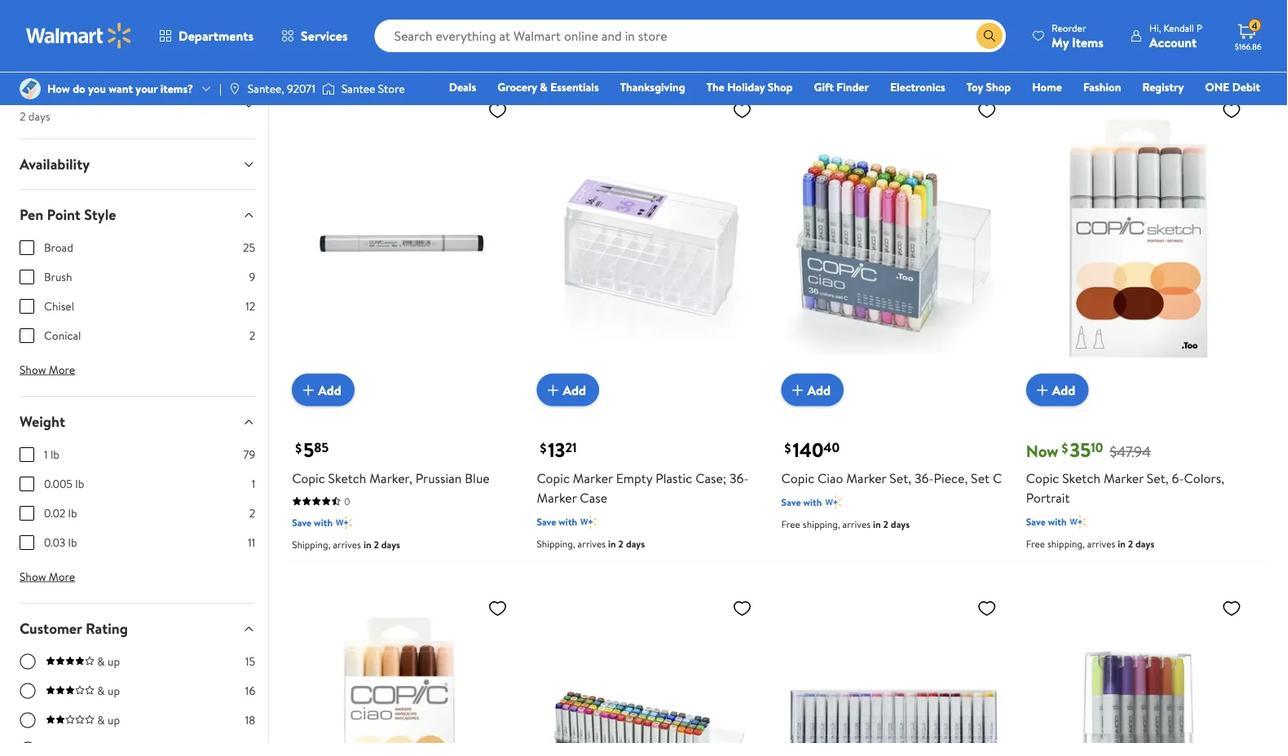 Task type: locate. For each thing, give the bounding box(es) containing it.
1 set, from the left
[[890, 469, 912, 487]]

add to favorites list, copic classic marker set, 72-piece set, a image
[[733, 598, 752, 618]]

copic inside copic marker empty plastic case; 36- marker case
[[537, 469, 570, 487]]

lb up 0.005
[[50, 447, 59, 463]]

do
[[73, 81, 85, 97]]

2 up from the top
[[108, 683, 120, 699]]

gift finder
[[814, 79, 869, 95]]

free
[[782, 517, 801, 531], [1026, 537, 1045, 551]]

2 inside speed 2 days
[[20, 108, 26, 124]]

case;
[[696, 469, 727, 487]]

3 add from the left
[[808, 381, 831, 399]]

1 vertical spatial 1
[[252, 476, 255, 492]]

shipping, for $47.94
[[1048, 537, 1085, 551]]

more down conical
[[49, 362, 75, 378]]

more
[[49, 362, 75, 378], [49, 569, 75, 585]]

home
[[1033, 79, 1062, 95]]

3 copic from the left
[[782, 469, 815, 487]]

$ 140 40
[[785, 437, 840, 464]]

show more button down conical
[[7, 357, 88, 383]]

1 horizontal spatial 36-
[[915, 469, 934, 487]]

save down 13
[[537, 515, 556, 529]]

16
[[245, 683, 255, 699]]

1 up 0.005
[[44, 447, 48, 463]]

free shipping, arrives in 2 days for $47.94
[[1026, 537, 1155, 551]]

add button up 85
[[292, 374, 355, 406]]

ciao
[[818, 469, 843, 487]]

3 up from the top
[[108, 713, 120, 729]]

$ left 13
[[540, 440, 547, 458]]

up
[[108, 654, 120, 670], [108, 683, 120, 699], [108, 713, 120, 729]]

arrives down "now $ 35 10 $47.94 copic sketch marker set, 6-colors, portrait" on the bottom right of page
[[1088, 537, 1116, 551]]

2 down 12
[[249, 328, 255, 344]]

0 horizontal spatial set,
[[890, 469, 912, 487]]

None checkbox
[[20, 270, 34, 285], [20, 448, 34, 462], [20, 477, 34, 492], [20, 270, 34, 285], [20, 448, 34, 462], [20, 477, 34, 492]]

add up the 35
[[1053, 381, 1076, 399]]

save down 140 at bottom
[[782, 496, 801, 510]]

add
[[318, 381, 341, 399], [563, 381, 586, 399], [808, 381, 831, 399], [1053, 381, 1076, 399]]

shipping, arrives in 2 days down 0
[[292, 538, 400, 552]]

& up
[[97, 654, 120, 670], [97, 683, 120, 699], [97, 713, 120, 729]]

2 & up from the top
[[97, 683, 120, 699]]

add up 21
[[563, 381, 586, 399]]

marker down $47.94
[[1104, 469, 1144, 487]]

 image right | on the left of the page
[[228, 82, 241, 95]]

3 add button from the left
[[782, 374, 844, 406]]

speed tab
[[7, 72, 268, 139]]

 image
[[20, 78, 41, 99]]

0 horizontal spatial shipping,
[[803, 517, 840, 531]]

add to favorites list, copic ciao marker set, 6-colors, portrait image
[[488, 598, 507, 618]]

save
[[292, 18, 312, 32], [782, 496, 801, 510], [537, 515, 556, 529], [1026, 515, 1046, 529], [292, 516, 312, 530]]

0 horizontal spatial 1
[[44, 447, 48, 463]]

1 more from the top
[[49, 362, 75, 378]]

free shipping, arrives in 2 days down 'ciao'
[[782, 517, 910, 531]]

walmart plus image
[[336, 17, 352, 33], [826, 495, 842, 511]]

2 add to cart image from the left
[[543, 380, 563, 400]]

shipping, arrives in 2 days down case
[[537, 537, 645, 551]]

3 $ from the left
[[785, 440, 791, 458]]

fashion link
[[1076, 78, 1129, 96]]

0 horizontal spatial free shipping, arrives in 2 days
[[782, 517, 910, 531]]

marker
[[573, 469, 613, 487], [847, 469, 887, 487], [1104, 469, 1144, 487], [537, 489, 577, 507]]

grocery & essentials link
[[490, 78, 606, 96]]

sketch inside "now $ 35 10 $47.94 copic sketch marker set, 6-colors, portrait"
[[1063, 469, 1101, 487]]

piece,
[[934, 469, 968, 487]]

blue
[[465, 469, 490, 487]]

36- inside copic marker empty plastic case; 36- marker case
[[730, 469, 749, 487]]

1 add button from the left
[[292, 374, 355, 406]]

add to cart image up 85
[[299, 380, 318, 400]]

arrives left 3+
[[333, 40, 361, 53]]

copic up portrait
[[1026, 469, 1059, 487]]

1 & up from the top
[[97, 654, 120, 670]]

save with down portrait
[[1026, 515, 1067, 529]]

1 36- from the left
[[730, 469, 749, 487]]

0 horizontal spatial sketch
[[328, 469, 367, 487]]

with down portrait
[[1048, 515, 1067, 529]]

with up shipping, arrives in 3+ days
[[314, 18, 333, 32]]

walmart plus image up shipping, arrives in 3+ days
[[336, 17, 352, 33]]

$ inside "$ 5 85"
[[295, 440, 302, 458]]

3 & up from the top
[[97, 713, 120, 729]]

1 copic from the left
[[292, 469, 325, 487]]

the
[[707, 79, 725, 95]]

walmart plus image down 'ciao'
[[826, 495, 842, 511]]

 image
[[322, 81, 335, 97], [228, 82, 241, 95]]

$ inside "now $ 35 10 $47.94 copic sketch marker set, 6-colors, portrait"
[[1062, 440, 1069, 458]]

$ left 5
[[295, 440, 302, 458]]

0 horizontal spatial add to cart image
[[299, 380, 318, 400]]

$47.94
[[1110, 442, 1151, 462]]

days inside speed 2 days
[[28, 108, 50, 124]]

0 vertical spatial walmart plus image
[[336, 17, 352, 33]]

add button up $ 140 40
[[782, 374, 844, 406]]

days
[[387, 40, 406, 53], [28, 108, 50, 124], [891, 517, 910, 531], [626, 537, 645, 551], [1136, 537, 1155, 551], [381, 538, 400, 552]]

portrait
[[1026, 489, 1070, 507]]

deals
[[449, 79, 476, 95]]

with down 'ciao'
[[804, 496, 822, 510]]

1 lb
[[44, 447, 59, 463]]

one debit link
[[1198, 78, 1268, 96]]

copic down 13
[[537, 469, 570, 487]]

1 horizontal spatial set,
[[1147, 469, 1169, 487]]

save down 5
[[292, 516, 312, 530]]

registry
[[1143, 79, 1184, 95]]

shipping, down portrait
[[1048, 537, 1085, 551]]

1 horizontal spatial 1
[[252, 476, 255, 492]]

2 up the 11
[[249, 506, 255, 522]]

2 more from the top
[[49, 569, 75, 585]]

registry link
[[1135, 78, 1192, 96]]

in down copic sketch marker, prussian blue
[[364, 538, 371, 552]]

0 horizontal spatial shop
[[768, 79, 793, 95]]

case
[[580, 489, 608, 507]]

show more button for pen point style
[[7, 357, 88, 383]]

5
[[303, 437, 314, 464]]

copic down 140 at bottom
[[782, 469, 815, 487]]

2 down speed
[[20, 108, 26, 124]]

add to cart image up now
[[1033, 380, 1053, 400]]

sketch up 0
[[328, 469, 367, 487]]

save with down 13
[[537, 515, 577, 529]]

pen point style
[[20, 205, 116, 225]]

1 vertical spatial show more button
[[7, 564, 88, 590]]

1 horizontal spatial free shipping, arrives in 2 days
[[1026, 537, 1155, 551]]

thanksgiving link
[[613, 78, 693, 96]]

1 vertical spatial show
[[20, 569, 46, 585]]

36- left set on the bottom right of the page
[[915, 469, 934, 487]]

free for $47.94
[[1026, 537, 1045, 551]]

add button up 21
[[537, 374, 599, 406]]

save down portrait
[[1026, 515, 1046, 529]]

4 copic from the left
[[1026, 469, 1059, 487]]

shipping, down 'ciao'
[[803, 517, 840, 531]]

1 horizontal spatial walmart plus image
[[581, 514, 597, 530]]

$ left 140 at bottom
[[785, 440, 791, 458]]

lb for 1 lb
[[50, 447, 59, 463]]

36- right 'case;'
[[730, 469, 749, 487]]

free down 140 at bottom
[[782, 517, 801, 531]]

1 horizontal spatial shop
[[986, 79, 1011, 95]]

0.005
[[44, 476, 73, 492]]

lb right 0.02
[[68, 506, 77, 522]]

save with for $47.94
[[1026, 515, 1067, 529]]

1 up from the top
[[108, 654, 120, 670]]

1 vertical spatial walmart plus image
[[826, 495, 842, 511]]

1 for 1
[[252, 476, 255, 492]]

walmart plus image down case
[[581, 514, 597, 530]]

1 vertical spatial free
[[1026, 537, 1045, 551]]

$ for 5
[[295, 440, 302, 458]]

2 horizontal spatial add to cart image
[[1033, 380, 1053, 400]]

copic down 5
[[292, 469, 325, 487]]

1 vertical spatial more
[[49, 569, 75, 585]]

free shipping, arrives in 2 days for 140
[[782, 517, 910, 531]]

one debit walmart+
[[1205, 79, 1261, 118]]

2 show from the top
[[20, 569, 46, 585]]

92071
[[287, 81, 315, 97]]

more for pen point style
[[49, 362, 75, 378]]

2 set, from the left
[[1147, 469, 1169, 487]]

1 vertical spatial shipping,
[[1048, 537, 1085, 551]]

2 show more from the top
[[20, 569, 75, 585]]

1 add to cart image from the left
[[299, 380, 318, 400]]

1 vertical spatial up
[[108, 683, 120, 699]]

0.005 lb
[[44, 476, 84, 492]]

free down portrait
[[1026, 537, 1045, 551]]

&
[[540, 79, 548, 95], [97, 654, 105, 670], [97, 683, 105, 699], [97, 713, 105, 729]]

walmart image
[[26, 23, 132, 49]]

shop
[[768, 79, 793, 95], [986, 79, 1011, 95]]

with down $ 13 21
[[559, 515, 577, 529]]

2 vertical spatial & up
[[97, 713, 120, 729]]

save with for 13
[[537, 515, 577, 529]]

add to cart image
[[299, 380, 318, 400], [543, 380, 563, 400], [1033, 380, 1053, 400]]

more for weight
[[49, 569, 75, 585]]

save for 140
[[782, 496, 801, 510]]

my
[[1052, 33, 1069, 51]]

2 copic from the left
[[537, 469, 570, 487]]

debit
[[1233, 79, 1261, 95]]

set, left 6- at right bottom
[[1147, 469, 1169, 487]]

1 horizontal spatial sketch
[[1063, 469, 1101, 487]]

0 vertical spatial show more
[[20, 362, 75, 378]]

0 vertical spatial free
[[782, 517, 801, 531]]

0 vertical spatial shipping,
[[803, 517, 840, 531]]

in left 3+
[[364, 40, 371, 53]]

0.03
[[44, 535, 65, 551]]

show more for weight
[[20, 569, 75, 585]]

copic for 13
[[537, 469, 570, 487]]

0 vertical spatial show more button
[[7, 357, 88, 383]]

show more button down 0.03 at left bottom
[[7, 564, 88, 590]]

1
[[44, 447, 48, 463], [252, 476, 255, 492]]

2 vertical spatial up
[[108, 713, 120, 729]]

save up shipping, arrives in 3+ days
[[292, 18, 312, 32]]

9
[[249, 269, 255, 285]]

shop right "holiday"
[[768, 79, 793, 95]]

rating
[[86, 619, 128, 639]]

 image for santee, 92071
[[228, 82, 241, 95]]

walmart plus image down "now $ 35 10 $47.94 copic sketch marker set, 6-colors, portrait" on the bottom right of page
[[1070, 514, 1087, 530]]

sketch
[[328, 469, 367, 487], [1063, 469, 1101, 487]]

set, left 'piece,'
[[890, 469, 912, 487]]

shop right toy
[[986, 79, 1011, 95]]

0 vertical spatial free shipping, arrives in 2 days
[[782, 517, 910, 531]]

plastic
[[656, 469, 693, 487]]

18
[[245, 713, 255, 729]]

shipping,
[[292, 40, 331, 53], [537, 537, 575, 551], [292, 538, 331, 552]]

lb for 0.005 lb
[[75, 476, 84, 492]]

2 add button from the left
[[537, 374, 599, 406]]

broad
[[44, 240, 73, 256]]

2 show more button from the top
[[7, 564, 88, 590]]

speed
[[20, 87, 59, 107]]

conical
[[44, 328, 81, 344]]

add to favorites list, copic ciao marker set, 36-piece, set c image
[[977, 100, 997, 120]]

1 vertical spatial show more
[[20, 569, 75, 585]]

show down 0.03 at left bottom
[[20, 569, 46, 585]]

4 add from the left
[[1053, 381, 1076, 399]]

with down "$ 5 85"
[[314, 516, 333, 530]]

1 horizontal spatial  image
[[322, 81, 335, 97]]

up for 18
[[108, 713, 120, 729]]

holiday
[[728, 79, 765, 95]]

2 horizontal spatial walmart plus image
[[1070, 514, 1087, 530]]

0 vertical spatial show
[[20, 362, 46, 378]]

deals link
[[442, 78, 484, 96]]

& inside "link"
[[540, 79, 548, 95]]

with for $47.94
[[1048, 515, 1067, 529]]

show more button for weight
[[7, 564, 88, 590]]

add to favorites list, copic ciao artist marker set, 12-colors, basic image
[[1222, 598, 1242, 618]]

add button up now
[[1026, 374, 1089, 406]]

2 out of 5 stars and up, 18 items radio
[[20, 713, 36, 729]]

free for 140
[[782, 517, 801, 531]]

pen
[[20, 205, 43, 225]]

add to cart image for 13
[[543, 380, 563, 400]]

weight tab
[[7, 397, 268, 447]]

add to cart image up 13
[[543, 380, 563, 400]]

0 vertical spatial more
[[49, 362, 75, 378]]

lb right 0.005
[[75, 476, 84, 492]]

save with down 'ciao'
[[782, 496, 822, 510]]

add button
[[292, 374, 355, 406], [537, 374, 599, 406], [782, 374, 844, 406], [1026, 374, 1089, 406]]

2 down copic marker empty plastic case; 36- marker case
[[619, 537, 624, 551]]

show down conical
[[20, 362, 46, 378]]

1 vertical spatial & up
[[97, 683, 120, 699]]

want
[[109, 81, 133, 97]]

$ inside $ 140 40
[[785, 440, 791, 458]]

1 horizontal spatial shipping,
[[1048, 537, 1085, 551]]

chisel
[[44, 299, 74, 314]]

& up for 15
[[97, 654, 120, 670]]

1 $ from the left
[[295, 440, 302, 458]]

show more down 0.03 at left bottom
[[20, 569, 75, 585]]

add up 40 on the right bottom
[[808, 381, 831, 399]]

days down "now $ 35 10 $47.94 copic sketch marker set, 6-colors, portrait" on the bottom right of page
[[1136, 537, 1155, 551]]

copic ciao marker set, 6-colors, portrait image
[[292, 592, 514, 744]]

speed 2 days
[[20, 87, 59, 124]]

sketch down the 35
[[1063, 469, 1101, 487]]

marker right 'ciao'
[[847, 469, 887, 487]]

0 horizontal spatial free
[[782, 517, 801, 531]]

1 show from the top
[[20, 362, 46, 378]]

1 down 79
[[252, 476, 255, 492]]

how do you want your items?
[[47, 81, 193, 97]]

& up for 18
[[97, 713, 120, 729]]

shipping,
[[803, 517, 840, 531], [1048, 537, 1085, 551]]

2 $ from the left
[[540, 440, 547, 458]]

in down copic marker empty plastic case; 36- marker case
[[608, 537, 616, 551]]

1 vertical spatial free shipping, arrives in 2 days
[[1026, 537, 1155, 551]]

0 vertical spatial up
[[108, 654, 120, 670]]

shipping, for 140
[[803, 517, 840, 531]]

None checkbox
[[20, 241, 34, 255], [20, 299, 34, 314], [20, 329, 34, 343], [20, 507, 34, 521], [20, 536, 34, 551], [20, 241, 34, 255], [20, 299, 34, 314], [20, 329, 34, 343], [20, 507, 34, 521], [20, 536, 34, 551]]

walmart plus image
[[581, 514, 597, 530], [1070, 514, 1087, 530], [336, 515, 352, 531]]

$ for 13
[[540, 440, 547, 458]]

add for 13
[[563, 381, 586, 399]]

0 horizontal spatial walmart plus image
[[336, 515, 352, 531]]

with
[[314, 18, 333, 32], [804, 496, 822, 510], [559, 515, 577, 529], [1048, 515, 1067, 529], [314, 516, 333, 530]]

2 down "now $ 35 10 $47.94 copic sketch marker set, 6-colors, portrait" on the bottom right of page
[[1128, 537, 1134, 551]]

4 $ from the left
[[1062, 440, 1069, 458]]

departments button
[[145, 16, 268, 55]]

2 add from the left
[[563, 381, 586, 399]]

1 add from the left
[[318, 381, 341, 399]]

copic ciao marker set, 36-piece, set c image
[[782, 93, 1004, 393]]

lb for 0.03 lb
[[68, 535, 77, 551]]

4 add button from the left
[[1026, 374, 1089, 406]]

140
[[793, 437, 824, 464]]

 image right 92071
[[322, 81, 335, 97]]

0 vertical spatial & up
[[97, 654, 120, 670]]

0 vertical spatial 1
[[44, 447, 48, 463]]

3+
[[374, 40, 385, 53]]

add to cart image
[[788, 380, 808, 400]]

days down copic sketch marker, prussian blue
[[381, 538, 400, 552]]

1 horizontal spatial add to cart image
[[543, 380, 563, 400]]

1 show more from the top
[[20, 362, 75, 378]]

arrives
[[333, 40, 361, 53], [843, 517, 871, 531], [578, 537, 606, 551], [1088, 537, 1116, 551], [333, 538, 361, 552]]

walmart plus image down 0
[[336, 515, 352, 531]]

walmart plus image for 13
[[581, 514, 597, 530]]

1 show more button from the top
[[7, 357, 88, 383]]

marker left case
[[537, 489, 577, 507]]

copic for 140
[[782, 469, 815, 487]]

copic ciao artist marker set, 12-colors, basic image
[[1026, 592, 1248, 744]]

$ inside $ 13 21
[[540, 440, 547, 458]]

2 down copic ciao marker set, 36-piece, set c
[[884, 517, 889, 531]]

$ left the 35
[[1062, 440, 1069, 458]]

show more down conical
[[20, 362, 75, 378]]

weight
[[20, 412, 65, 432]]

0.03 lb
[[44, 535, 77, 551]]

2 sketch from the left
[[1063, 469, 1101, 487]]

0 horizontal spatial 36-
[[730, 469, 749, 487]]

add up 85
[[318, 381, 341, 399]]

brush
[[44, 269, 72, 285]]

more down 0.03 lb
[[49, 569, 75, 585]]

days down speed
[[28, 108, 50, 124]]

0 horizontal spatial  image
[[228, 82, 241, 95]]

days right 3+
[[387, 40, 406, 53]]

free shipping, arrives in 2 days down portrait
[[1026, 537, 1155, 551]]

gift
[[814, 79, 834, 95]]

walmart+ link
[[1205, 101, 1268, 119]]

lb right 0.03 at left bottom
[[68, 535, 77, 551]]

add to cart image for 5
[[299, 380, 318, 400]]

1 horizontal spatial free
[[1026, 537, 1045, 551]]

toy
[[967, 79, 983, 95]]

copic classic marker set, 72-piece set, a image
[[537, 592, 759, 744]]

copic ciao marker set, 36-piece, set c
[[782, 469, 1002, 487]]



Task type: describe. For each thing, give the bounding box(es) containing it.
0.02 lb
[[44, 506, 77, 522]]

pen point style group
[[20, 240, 255, 357]]

copic sketch marker, prussian blue image
[[292, 93, 514, 393]]

santee store
[[342, 81, 405, 97]]

weight button
[[7, 397, 268, 447]]

store
[[378, 81, 405, 97]]

reorder my items
[[1052, 21, 1104, 51]]

1 sketch from the left
[[328, 469, 367, 487]]

13
[[548, 437, 565, 464]]

electronics
[[890, 79, 946, 95]]

prussian
[[416, 469, 462, 487]]

save with up shipping, arrives in 3+ days
[[292, 18, 333, 32]]

save with down "$ 5 85"
[[292, 516, 333, 530]]

walmart plus image for $47.94
[[1070, 514, 1087, 530]]

4 out of 5 stars and up, 15 items radio
[[20, 654, 36, 670]]

grocery & essentials
[[498, 79, 599, 95]]

reorder
[[1052, 21, 1087, 35]]

& for 18
[[97, 713, 105, 729]]

customer rating
[[20, 619, 128, 639]]

copic marker empty plastic case; 36- marker case
[[537, 469, 749, 507]]

marker up case
[[573, 469, 613, 487]]

set, inside "now $ 35 10 $47.94 copic sketch marker set, 6-colors, portrait"
[[1147, 469, 1169, 487]]

santee
[[342, 81, 375, 97]]

40
[[824, 439, 840, 457]]

1 horizontal spatial shipping, arrives in 2 days
[[537, 537, 645, 551]]

add for 140
[[808, 381, 831, 399]]

2 shop from the left
[[986, 79, 1011, 95]]

1 horizontal spatial walmart plus image
[[826, 495, 842, 511]]

25
[[243, 240, 255, 256]]

& up for 16
[[97, 683, 120, 699]]

lb for 0.02 lb
[[68, 506, 77, 522]]

2 inside weight group
[[249, 506, 255, 522]]

3 add to cart image from the left
[[1033, 380, 1053, 400]]

add button for 140
[[782, 374, 844, 406]]

customer rating option group
[[20, 654, 255, 744]]

availability
[[20, 154, 90, 175]]

85
[[314, 439, 329, 457]]

$ 13 21
[[540, 437, 577, 464]]

now
[[1026, 440, 1059, 463]]

finder
[[837, 79, 869, 95]]

35
[[1070, 437, 1091, 464]]

0
[[344, 495, 350, 508]]

arrives down case
[[578, 537, 606, 551]]

c
[[993, 469, 1002, 487]]

with for 13
[[559, 515, 577, 529]]

kendall
[[1164, 21, 1195, 35]]

15
[[245, 654, 255, 670]]

days down copic ciao marker set, 36-piece, set c
[[891, 517, 910, 531]]

$166.86
[[1235, 41, 1262, 52]]

21
[[565, 439, 577, 457]]

colors,
[[1184, 469, 1225, 487]]

gift finder link
[[807, 78, 876, 96]]

2 36- from the left
[[915, 469, 934, 487]]

arrives down 'ciao'
[[843, 517, 871, 531]]

add to favorites list, copic sketch marker set, 72-piece set, b, v2 image
[[977, 598, 997, 618]]

0 horizontal spatial shipping, arrives in 2 days
[[292, 538, 400, 552]]

copic sketch marker set, 72-piece set, b, v2 image
[[782, 592, 1004, 744]]

with for 140
[[804, 496, 822, 510]]

& for 15
[[97, 654, 105, 670]]

customer rating tab
[[7, 604, 268, 654]]

copic sketch marker set, 6-colors, portrait image
[[1026, 93, 1248, 393]]

toy shop link
[[960, 78, 1019, 96]]

show more for pen point style
[[20, 362, 75, 378]]

3 out of 5 stars and up, 16 items radio
[[20, 683, 36, 700]]

|
[[219, 81, 222, 97]]

services
[[301, 27, 348, 45]]

walmart+
[[1212, 102, 1261, 118]]

departments
[[179, 27, 254, 45]]

customer rating button
[[7, 604, 268, 654]]

arrives down 0
[[333, 538, 361, 552]]

up for 15
[[108, 654, 120, 670]]

copic sketch marker, prussian blue
[[292, 469, 490, 487]]

weight group
[[20, 447, 255, 564]]

add for 5
[[318, 381, 341, 399]]

marker inside "now $ 35 10 $47.94 copic sketch marker set, 6-colors, portrait"
[[1104, 469, 1144, 487]]

1 for 1 lb
[[44, 447, 48, 463]]

$ for 140
[[785, 440, 791, 458]]

home link
[[1025, 78, 1070, 96]]

Search search field
[[375, 20, 1006, 52]]

copic inside "now $ 35 10 $47.94 copic sketch marker set, 6-colors, portrait"
[[1026, 469, 1059, 487]]

 image for santee store
[[322, 81, 335, 97]]

add to favorites list, copic marker empty plastic case; 36-marker case image
[[733, 100, 752, 120]]

2 inside pen point style group
[[249, 328, 255, 344]]

you
[[88, 81, 106, 97]]

items?
[[160, 81, 193, 97]]

$ 5 85
[[295, 437, 329, 464]]

thanksgiving
[[620, 79, 685, 95]]

style
[[84, 205, 116, 225]]

save for 13
[[537, 515, 556, 529]]

& for 16
[[97, 683, 105, 699]]

p
[[1197, 21, 1203, 35]]

point
[[47, 205, 81, 225]]

save with for 140
[[782, 496, 822, 510]]

Walmart Site-Wide search field
[[375, 20, 1006, 52]]

one
[[1205, 79, 1230, 95]]

79
[[243, 447, 255, 463]]

save for $47.94
[[1026, 515, 1046, 529]]

add button for 13
[[537, 374, 599, 406]]

hi, kendall p account
[[1150, 21, 1203, 51]]

days down copic marker empty plastic case; 36- marker case
[[626, 537, 645, 551]]

pen point style tab
[[7, 190, 268, 240]]

add to favorites list, copic sketch marker set, 6-colors, portrait image
[[1222, 100, 1242, 120]]

the holiday shop
[[707, 79, 793, 95]]

copic marker empty plastic case; 36-marker case image
[[537, 93, 759, 393]]

add to favorites list, copic sketch marker, prussian blue image
[[488, 100, 507, 120]]

santee, 92071
[[248, 81, 315, 97]]

santee,
[[248, 81, 284, 97]]

1 shop from the left
[[768, 79, 793, 95]]

2 down copic sketch marker, prussian blue
[[374, 538, 379, 552]]

availability button
[[7, 140, 268, 189]]

marker,
[[370, 469, 412, 487]]

account
[[1150, 33, 1197, 51]]

fashion
[[1084, 79, 1121, 95]]

10
[[1091, 439, 1104, 457]]

show for pen point style
[[20, 362, 46, 378]]

search icon image
[[983, 29, 996, 42]]

essentials
[[551, 79, 599, 95]]

in down copic ciao marker set, 36-piece, set c
[[873, 517, 881, 531]]

your
[[136, 81, 158, 97]]

11
[[248, 535, 255, 551]]

services button
[[268, 16, 362, 55]]

copic for 5
[[292, 469, 325, 487]]

show for weight
[[20, 569, 46, 585]]

availability tab
[[7, 140, 268, 189]]

grocery
[[498, 79, 537, 95]]

add button for 5
[[292, 374, 355, 406]]

shipping, arrives in 3+ days
[[292, 40, 406, 53]]

4
[[1252, 19, 1258, 32]]

how
[[47, 81, 70, 97]]

up for 16
[[108, 683, 120, 699]]

the holiday shop link
[[699, 78, 800, 96]]

empty
[[616, 469, 653, 487]]

in down "now $ 35 10 $47.94 copic sketch marker set, 6-colors, portrait" on the bottom right of page
[[1118, 537, 1126, 551]]

hi,
[[1150, 21, 1162, 35]]

0 horizontal spatial walmart plus image
[[336, 17, 352, 33]]



Task type: vqa. For each thing, say whether or not it's contained in the screenshot.


